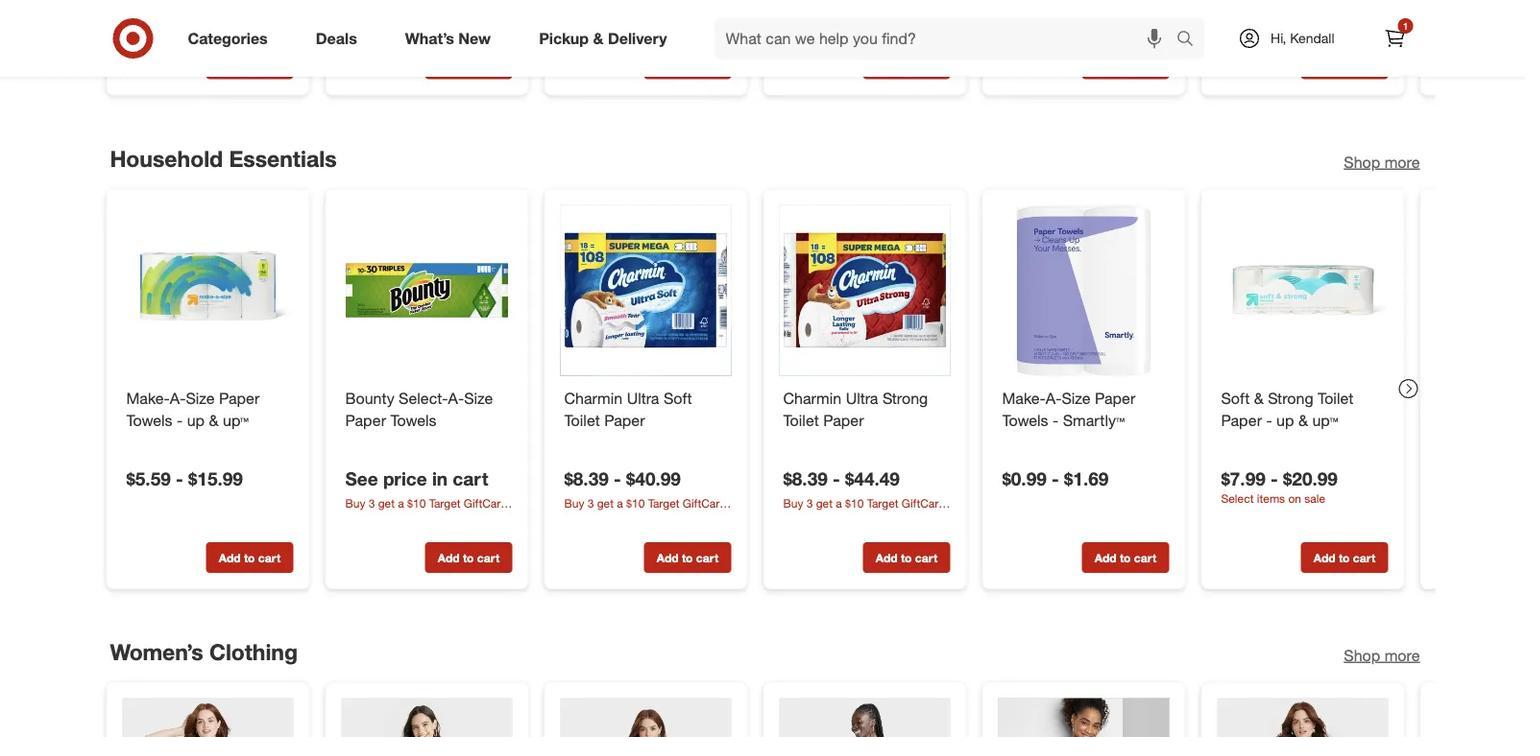 Task type: describe. For each thing, give the bounding box(es) containing it.
add to cart for make-a-size paper towels - up & up™
[[219, 551, 281, 565]]

charmin ultra strong toilet paper
[[783, 389, 928, 429]]

a- for $0.99
[[1046, 389, 1062, 408]]

up for size
[[187, 411, 205, 429]]

add to cart button for bounty select-a-size paper towels
[[425, 542, 512, 573]]

$0.99
[[1002, 468, 1047, 490]]

bounty
[[345, 389, 394, 408]]

$5.59
[[126, 468, 171, 490]]

- left $40.99
[[614, 468, 621, 490]]

shop more for women's clothing
[[1344, 647, 1420, 665]]

hi,
[[1271, 30, 1286, 47]]

paper for $8.39 - $40.99
[[604, 411, 645, 429]]

add to cart button for charmin ultra soft toilet paper
[[644, 542, 731, 573]]

shop for women's clothing
[[1344, 647, 1380, 665]]

$1.69
[[1064, 468, 1109, 490]]

paper for $7.99 - $20.99
[[1221, 411, 1262, 429]]

1 link
[[1374, 17, 1416, 60]]

to for soft & strong toilet paper - up & up™
[[1339, 551, 1350, 565]]

towels for $0.99
[[1002, 411, 1048, 429]]

household
[[110, 146, 223, 172]]

shop for household essentials
[[1344, 153, 1380, 171]]

charmin ultra strong toilet paper link
[[783, 387, 947, 431]]

toilet for $8.39 - $44.49
[[783, 411, 819, 429]]

to for make-a-size paper towels - smartly™
[[1120, 551, 1131, 565]]

towels for $5.59
[[126, 411, 173, 429]]

soft & strong toilet paper - up & up™
[[1221, 389, 1354, 429]]

bounty select-a-size paper towels
[[345, 389, 493, 429]]

search button
[[1168, 17, 1214, 63]]

soft inside soft & strong toilet paper - up & up™
[[1221, 389, 1250, 408]]

a- for $5.59
[[170, 389, 186, 408]]

clothing
[[209, 639, 298, 666]]

add to cart for charmin ultra soft toilet paper
[[657, 551, 719, 565]]

$8.39 - $40.99
[[564, 468, 681, 490]]

make-a-size paper towels - up & up™ link
[[126, 387, 290, 431]]

- inside make-a-size paper towels - smartly™
[[1053, 411, 1059, 429]]

deals link
[[299, 17, 381, 60]]

add for charmin ultra soft toilet paper
[[657, 551, 679, 565]]

add for charmin ultra strong toilet paper
[[876, 551, 898, 565]]

delivery
[[608, 29, 667, 48]]

toilet for $8.39 - $40.99
[[564, 411, 600, 429]]

add for bounty select-a-size paper towels
[[438, 551, 460, 565]]

to for charmin ultra soft toilet paper
[[682, 551, 693, 565]]

shop more button for household essentials
[[1344, 151, 1420, 173]]

paper inside make-a-size paper towels - up & up™
[[219, 389, 260, 408]]

strong for $8.39 - $44.49
[[883, 389, 928, 408]]

$7.99 - $20.99 select items on sale
[[1221, 468, 1338, 505]]

price
[[383, 468, 427, 490]]

soft inside the charmin ultra soft toilet paper
[[664, 389, 692, 408]]

ultra for $40.99
[[627, 389, 659, 408]]

a- inside bounty select-a-size paper towels
[[448, 389, 464, 408]]

select
[[1221, 491, 1254, 505]]

- inside soft & strong toilet paper - up & up™
[[1266, 411, 1272, 429]]

make- for $0.99 - $1.69
[[1002, 389, 1046, 408]]

add to cart for make-a-size paper towels - smartly™
[[1095, 551, 1157, 565]]

charmin for $8.39 - $44.49
[[783, 389, 842, 408]]

add to cart button for make-a-size paper towels - up & up™
[[206, 542, 293, 573]]

smartly™
[[1063, 411, 1125, 429]]

women's
[[110, 639, 203, 666]]

$0.99 - $1.69
[[1002, 468, 1109, 490]]

$44.49
[[845, 468, 900, 490]]

items
[[1257, 491, 1285, 505]]

soft & strong toilet paper - up & up™ link
[[1221, 387, 1385, 431]]

charmin for $8.39 - $40.99
[[564, 389, 623, 408]]

toilet for $7.99 - $20.99
[[1318, 389, 1354, 408]]

paper for $8.39 - $44.49
[[823, 411, 864, 429]]

paper for see price in cart
[[345, 411, 386, 429]]

- inside $7.99 - $20.99 select items on sale
[[1271, 468, 1278, 490]]

on
[[1288, 491, 1301, 505]]

add to cart for charmin ultra strong toilet paper
[[876, 551, 938, 565]]



Task type: vqa. For each thing, say whether or not it's contained in the screenshot.
the Deals link
yes



Task type: locate. For each thing, give the bounding box(es) containing it.
soft up $7.99 at the bottom of the page
[[1221, 389, 1250, 408]]

essentials
[[229, 146, 337, 172]]

up™ for toilet
[[1312, 411, 1338, 429]]

more for women's clothing
[[1385, 647, 1420, 665]]

$5.59 - $15.99
[[126, 468, 243, 490]]

deals
[[316, 29, 357, 48]]

ultra
[[627, 389, 659, 408], [846, 389, 878, 408]]

2 strong from the left
[[1268, 389, 1314, 408]]

towels up $5.59
[[126, 411, 173, 429]]

1 vertical spatial shop
[[1344, 647, 1380, 665]]

toilet up $20.99
[[1318, 389, 1354, 408]]

paper up $8.39 - $40.99
[[604, 411, 645, 429]]

toilet inside the charmin ultra soft toilet paper
[[564, 411, 600, 429]]

up™ up $20.99
[[1312, 411, 1338, 429]]

make-a-size paper towels - smartly™ image
[[998, 205, 1169, 376], [998, 205, 1169, 376]]

up™
[[223, 411, 249, 429], [1312, 411, 1338, 429]]

1 vertical spatial shop more button
[[1344, 645, 1420, 667]]

charmin ultra soft toilet paper image
[[560, 205, 731, 376], [560, 205, 731, 376]]

ultra up $44.49
[[846, 389, 878, 408]]

0 vertical spatial shop more
[[1344, 153, 1420, 171]]

size right the select-
[[464, 389, 493, 408]]

a- inside make-a-size paper towels - up & up™
[[170, 389, 186, 408]]

pickup & delivery link
[[523, 17, 691, 60]]

2 a- from the left
[[448, 389, 464, 408]]

add for soft & strong toilet paper - up & up™
[[1314, 551, 1336, 565]]

$8.39 left $40.99
[[564, 468, 609, 490]]

size up smartly™
[[1062, 389, 1091, 408]]

1 horizontal spatial a-
[[448, 389, 464, 408]]

soft
[[664, 389, 692, 408], [1221, 389, 1250, 408]]

& right pickup
[[593, 29, 604, 48]]

a- up $0.99 - $1.69
[[1046, 389, 1062, 408]]

-
[[177, 411, 183, 429], [1053, 411, 1059, 429], [1266, 411, 1272, 429], [176, 468, 183, 490], [614, 468, 621, 490], [833, 468, 840, 490], [1052, 468, 1059, 490], [1271, 468, 1278, 490]]

to for bounty select-a-size paper towels
[[463, 551, 474, 565]]

1 horizontal spatial $8.39
[[783, 468, 828, 490]]

toilet inside 'charmin ultra strong toilet paper'
[[783, 411, 819, 429]]

size for $0.99
[[1062, 389, 1091, 408]]

0 horizontal spatial ultra
[[627, 389, 659, 408]]

2 ultra from the left
[[846, 389, 878, 408]]

household essentials
[[110, 146, 337, 172]]

soft up $40.99
[[664, 389, 692, 408]]

add to cart button for soft & strong toilet paper - up & up™
[[1301, 542, 1388, 573]]

1 horizontal spatial strong
[[1268, 389, 1314, 408]]

1 horizontal spatial up™
[[1312, 411, 1338, 429]]

charmin
[[564, 389, 623, 408], [783, 389, 842, 408]]

up up $20.99
[[1277, 411, 1294, 429]]

1 $8.39 from the left
[[564, 468, 609, 490]]

charmin ultra strong toilet paper image
[[779, 205, 950, 376], [779, 205, 950, 376]]

ultra inside the charmin ultra soft toilet paper
[[627, 389, 659, 408]]

1 soft from the left
[[664, 389, 692, 408]]

up™ inside soft & strong toilet paper - up & up™
[[1312, 411, 1338, 429]]

$8.39 for $8.39 - $44.49
[[783, 468, 828, 490]]

up™ for paper
[[223, 411, 249, 429]]

1 charmin from the left
[[564, 389, 623, 408]]

1 horizontal spatial ultra
[[846, 389, 878, 408]]

women's clothing
[[110, 639, 298, 666]]

& inside make-a-size paper towels - up & up™
[[209, 411, 219, 429]]

paper up '$15.99'
[[219, 389, 260, 408]]

towels
[[126, 411, 173, 429], [390, 411, 437, 429], [1002, 411, 1048, 429]]

toilet up $8.39 - $40.99
[[564, 411, 600, 429]]

0 horizontal spatial a-
[[170, 389, 186, 408]]

0 horizontal spatial strong
[[883, 389, 928, 408]]

2 make- from the left
[[1002, 389, 1046, 408]]

to
[[682, 57, 693, 71], [901, 57, 912, 71], [1120, 57, 1131, 71], [244, 551, 255, 565], [463, 551, 474, 565], [682, 551, 693, 565], [901, 551, 912, 565], [1120, 551, 1131, 565], [1339, 551, 1350, 565]]

in
[[432, 468, 448, 490]]

2 more from the top
[[1385, 647, 1420, 665]]

strong up $44.49
[[883, 389, 928, 408]]

make-a-size paper towels - up & up™ image
[[122, 205, 293, 376], [122, 205, 293, 376]]

to for charmin ultra strong toilet paper
[[901, 551, 912, 565]]

make- inside make-a-size paper towels - smartly™
[[1002, 389, 1046, 408]]

size inside make-a-size paper towels - up & up™
[[186, 389, 215, 408]]

a- inside make-a-size paper towels - smartly™
[[1046, 389, 1062, 408]]

size inside make-a-size paper towels - smartly™
[[1062, 389, 1091, 408]]

make-a-size paper towels - smartly™
[[1002, 389, 1136, 429]]

add for make-a-size paper towels - up & up™
[[219, 551, 241, 565]]

2 towels from the left
[[390, 411, 437, 429]]

0 horizontal spatial $8.39
[[564, 468, 609, 490]]

charmin inside the charmin ultra soft toilet paper
[[564, 389, 623, 408]]

3 towels from the left
[[1002, 411, 1048, 429]]

strong for $7.99 - $20.99
[[1268, 389, 1314, 408]]

a- up $5.59 - $15.99
[[170, 389, 186, 408]]

1 up from the left
[[187, 411, 205, 429]]

shop
[[1344, 153, 1380, 171], [1344, 647, 1380, 665]]

1 a- from the left
[[170, 389, 186, 408]]

1 shop more button from the top
[[1344, 151, 1420, 173]]

make-a-size paper towels - smartly™ link
[[1002, 387, 1166, 431]]

charmin ultra soft toilet paper
[[564, 389, 692, 429]]

0 vertical spatial more
[[1385, 153, 1420, 171]]

0 horizontal spatial towels
[[126, 411, 173, 429]]

shop more button
[[1344, 151, 1420, 173], [1344, 645, 1420, 667]]

towels inside make-a-size paper towels - smartly™
[[1002, 411, 1048, 429]]

strong inside soft & strong toilet paper - up & up™
[[1268, 389, 1314, 408]]

$20.99
[[1283, 468, 1338, 490]]

- inside make-a-size paper towels - up & up™
[[177, 411, 183, 429]]

3 size from the left
[[1062, 389, 1091, 408]]

add
[[657, 57, 679, 71], [876, 57, 898, 71], [1095, 57, 1117, 71], [219, 551, 241, 565], [438, 551, 460, 565], [657, 551, 679, 565], [876, 551, 898, 565], [1095, 551, 1117, 565], [1314, 551, 1336, 565]]

women's short sleeve t-shirt - a new day™ image
[[779, 699, 950, 738], [779, 699, 950, 738]]

a-
[[170, 389, 186, 408], [448, 389, 464, 408], [1046, 389, 1062, 408]]

2 shop from the top
[[1344, 647, 1380, 665]]

up
[[187, 411, 205, 429], [1277, 411, 1294, 429]]

1 horizontal spatial soft
[[1221, 389, 1250, 408]]

towels down the select-
[[390, 411, 437, 429]]

select-
[[399, 389, 448, 408]]

make-a-size paper towels - up & up™
[[126, 389, 260, 429]]

up™ up '$15.99'
[[223, 411, 249, 429]]

$8.39 for $8.39 - $40.99
[[564, 468, 609, 490]]

towels inside make-a-size paper towels - up & up™
[[126, 411, 173, 429]]

2 up™ from the left
[[1312, 411, 1338, 429]]

more for household essentials
[[1385, 153, 1420, 171]]

- right $5.59
[[176, 468, 183, 490]]

0 vertical spatial shop
[[1344, 153, 1380, 171]]

toilet
[[1318, 389, 1354, 408], [564, 411, 600, 429], [783, 411, 819, 429]]

2 shop more from the top
[[1344, 647, 1420, 665]]

towels up $0.99
[[1002, 411, 1048, 429]]

bounty select-a-size paper towels link
[[345, 387, 509, 431]]

- left $1.69
[[1052, 468, 1059, 490]]

1 make- from the left
[[126, 389, 170, 408]]

1 horizontal spatial toilet
[[783, 411, 819, 429]]

search
[[1168, 31, 1214, 50]]

$15.99
[[188, 468, 243, 490]]

1 vertical spatial shop more
[[1344, 647, 1420, 665]]

1 more from the top
[[1385, 153, 1420, 171]]

& up $7.99 at the bottom of the page
[[1254, 389, 1264, 408]]

women's long sleeve slim fit crewneck t-shirt - a new day™ image
[[1217, 699, 1388, 738], [1217, 699, 1388, 738]]

up™ inside make-a-size paper towels - up & up™
[[223, 411, 249, 429]]

paper inside soft & strong toilet paper - up & up™
[[1221, 411, 1262, 429]]

bounty select-a-size paper towels image
[[341, 205, 512, 376], [341, 205, 512, 376]]

toilet inside soft & strong toilet paper - up & up™
[[1318, 389, 1354, 408]]

1 towels from the left
[[126, 411, 173, 429]]

ultra for $44.49
[[846, 389, 878, 408]]

2 $8.39 from the left
[[783, 468, 828, 490]]

see
[[345, 468, 378, 490]]

size
[[186, 389, 215, 408], [464, 389, 493, 408], [1062, 389, 1091, 408]]

0 horizontal spatial size
[[186, 389, 215, 408]]

2 horizontal spatial size
[[1062, 389, 1091, 408]]

up inside make-a-size paper towels - up & up™
[[187, 411, 205, 429]]

sale
[[1305, 491, 1326, 505]]

kendall
[[1290, 30, 1335, 47]]

paper inside make-a-size paper towels - smartly™
[[1095, 389, 1136, 408]]

0 horizontal spatial toilet
[[564, 411, 600, 429]]

1 size from the left
[[186, 389, 215, 408]]

make- up $5.59
[[126, 389, 170, 408]]

$7.99
[[1221, 468, 1266, 490]]

charmin ultra soft toilet paper link
[[564, 387, 728, 431]]

strong inside 'charmin ultra strong toilet paper'
[[883, 389, 928, 408]]

what's new link
[[389, 17, 515, 60]]

What can we help you find? suggestions appear below search field
[[714, 17, 1181, 60]]

shop more
[[1344, 153, 1420, 171], [1344, 647, 1420, 665]]

$8.39 - $44.49
[[783, 468, 900, 490]]

1 horizontal spatial size
[[464, 389, 493, 408]]

1 up™ from the left
[[223, 411, 249, 429]]

new
[[459, 29, 491, 48]]

1 shop more from the top
[[1344, 153, 1420, 171]]

paper down bounty
[[345, 411, 386, 429]]

size up '$15.99'
[[186, 389, 215, 408]]

&
[[593, 29, 604, 48], [1254, 389, 1264, 408], [209, 411, 219, 429], [1299, 411, 1308, 429]]

- left $44.49
[[833, 468, 840, 490]]

make- inside make-a-size paper towels - up & up™
[[126, 389, 170, 408]]

0 horizontal spatial up
[[187, 411, 205, 429]]

0 horizontal spatial make-
[[126, 389, 170, 408]]

up up $5.59 - $15.99
[[187, 411, 205, 429]]

shop more for household essentials
[[1344, 153, 1420, 171]]

ultra inside 'charmin ultra strong toilet paper'
[[846, 389, 878, 408]]

strong up $20.99
[[1268, 389, 1314, 408]]

3 a- from the left
[[1046, 389, 1062, 408]]

1 strong from the left
[[883, 389, 928, 408]]

charmin up $8.39 - $44.49
[[783, 389, 842, 408]]

charmin inside 'charmin ultra strong toilet paper'
[[783, 389, 842, 408]]

1 ultra from the left
[[627, 389, 659, 408]]

1
[[1403, 20, 1408, 32]]

1 horizontal spatial make-
[[1002, 389, 1046, 408]]

$40.99
[[626, 468, 681, 490]]

2 horizontal spatial a-
[[1046, 389, 1062, 408]]

up inside soft & strong toilet paper - up & up™
[[1277, 411, 1294, 429]]

2 size from the left
[[464, 389, 493, 408]]

make- up $0.99
[[1002, 389, 1046, 408]]

to for make-a-size paper towels - up & up™
[[244, 551, 255, 565]]

women's slim fit tank top - a new day™ image
[[341, 699, 512, 738], [341, 699, 512, 738]]

2 charmin from the left
[[783, 389, 842, 408]]

more
[[1385, 153, 1420, 171], [1385, 647, 1420, 665]]

paper inside the charmin ultra soft toilet paper
[[604, 411, 645, 429]]

towels inside bounty select-a-size paper towels
[[390, 411, 437, 429]]

cart
[[696, 57, 719, 71], [915, 57, 938, 71], [1134, 57, 1157, 71], [453, 468, 488, 490], [258, 551, 281, 565], [477, 551, 500, 565], [696, 551, 719, 565], [915, 551, 938, 565], [1134, 551, 1157, 565], [1353, 551, 1376, 565]]

size inside bounty select-a-size paper towels
[[464, 389, 493, 408]]

$8.39
[[564, 468, 609, 490], [783, 468, 828, 490]]

up for strong
[[1277, 411, 1294, 429]]

0 horizontal spatial soft
[[664, 389, 692, 408]]

- left smartly™
[[1053, 411, 1059, 429]]

women's slim fit ribbed high neck tank top - a new day™ image
[[122, 699, 293, 738], [122, 699, 293, 738]]

women's short sleeve t-shirt - wild fable™ image
[[998, 699, 1169, 738], [998, 699, 1169, 738]]

- up $5.59 - $15.99
[[177, 411, 183, 429]]

categories link
[[171, 17, 292, 60]]

paper
[[219, 389, 260, 408], [1095, 389, 1136, 408], [345, 411, 386, 429], [604, 411, 645, 429], [823, 411, 864, 429], [1221, 411, 1262, 429]]

1 shop from the top
[[1344, 153, 1380, 171]]

shop more button for women's clothing
[[1344, 645, 1420, 667]]

pickup
[[539, 29, 589, 48]]

paper up smartly™
[[1095, 389, 1136, 408]]

paper up $8.39 - $44.49
[[823, 411, 864, 429]]

add to cart button
[[644, 49, 731, 79], [863, 49, 950, 79], [1082, 49, 1169, 79], [206, 542, 293, 573], [425, 542, 512, 573], [644, 542, 731, 573], [863, 542, 950, 573], [1082, 542, 1169, 573], [1301, 542, 1388, 573]]

strong
[[883, 389, 928, 408], [1268, 389, 1314, 408]]

$8.39 left $44.49
[[783, 468, 828, 490]]

what's new
[[405, 29, 491, 48]]

add for make-a-size paper towels - smartly™
[[1095, 551, 1117, 565]]

- up $7.99 - $20.99 select items on sale on the bottom
[[1266, 411, 1272, 429]]

& up '$15.99'
[[209, 411, 219, 429]]

& up $20.99
[[1299, 411, 1308, 429]]

add to cart for soft & strong toilet paper - up & up™
[[1314, 551, 1376, 565]]

women's short sleeve slim fit ribbed t-shirt - a new day™ image
[[560, 699, 731, 738], [560, 699, 731, 738]]

soft & strong toilet paper - up & up™ image
[[1217, 205, 1388, 376], [1217, 205, 1388, 376]]

1 horizontal spatial towels
[[390, 411, 437, 429]]

2 shop more button from the top
[[1344, 645, 1420, 667]]

a- right bounty
[[448, 389, 464, 408]]

0 horizontal spatial up™
[[223, 411, 249, 429]]

size for $5.59
[[186, 389, 215, 408]]

pickup & delivery
[[539, 29, 667, 48]]

hi, kendall
[[1271, 30, 1335, 47]]

add to cart button for make-a-size paper towels - smartly™
[[1082, 542, 1169, 573]]

what's
[[405, 29, 454, 48]]

- up items in the right bottom of the page
[[1271, 468, 1278, 490]]

add to cart button for charmin ultra strong toilet paper
[[863, 542, 950, 573]]

2 soft from the left
[[1221, 389, 1250, 408]]

categories
[[188, 29, 268, 48]]

make-
[[126, 389, 170, 408], [1002, 389, 1046, 408]]

make- for $5.59 - $15.99
[[126, 389, 170, 408]]

ultra up $40.99
[[627, 389, 659, 408]]

paper inside bounty select-a-size paper towels
[[345, 411, 386, 429]]

paper inside 'charmin ultra strong toilet paper'
[[823, 411, 864, 429]]

charmin up $8.39 - $40.99
[[564, 389, 623, 408]]

2 horizontal spatial toilet
[[1318, 389, 1354, 408]]

add to cart
[[657, 57, 719, 71], [876, 57, 938, 71], [1095, 57, 1157, 71], [219, 551, 281, 565], [438, 551, 500, 565], [657, 551, 719, 565], [876, 551, 938, 565], [1095, 551, 1157, 565], [1314, 551, 1376, 565]]

toilet up $8.39 - $44.49
[[783, 411, 819, 429]]

see price in cart
[[345, 468, 488, 490]]

add to cart for bounty select-a-size paper towels
[[438, 551, 500, 565]]

paper up $7.99 at the bottom of the page
[[1221, 411, 1262, 429]]

0 horizontal spatial charmin
[[564, 389, 623, 408]]

2 horizontal spatial towels
[[1002, 411, 1048, 429]]

2 up from the left
[[1277, 411, 1294, 429]]

1 vertical spatial more
[[1385, 647, 1420, 665]]

1 horizontal spatial charmin
[[783, 389, 842, 408]]

1 horizontal spatial up
[[1277, 411, 1294, 429]]

0 vertical spatial shop more button
[[1344, 151, 1420, 173]]



